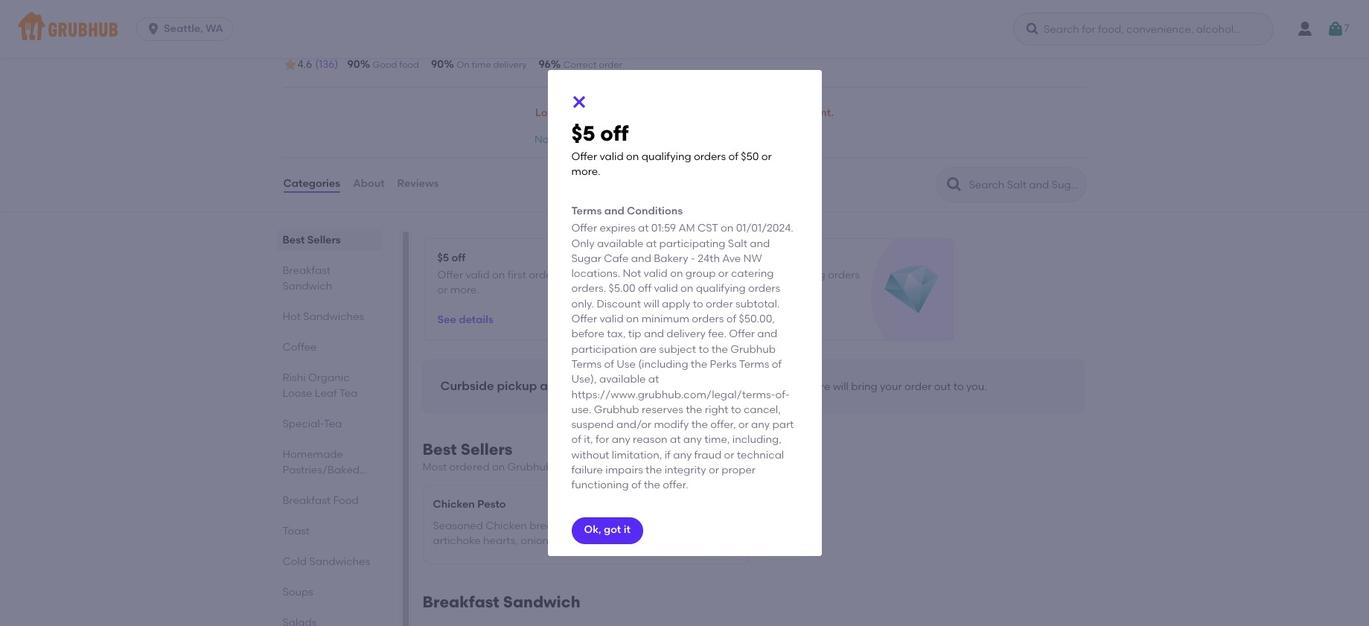 Task type: locate. For each thing, give the bounding box(es) containing it.
0 vertical spatial ave
[[351, 36, 369, 49]]

1 vertical spatial will
[[833, 380, 849, 393]]

see details up curbside
[[438, 314, 494, 326]]

2 horizontal spatial more.
[[751, 284, 781, 297]]

sandwiches for cold sandwiches
[[309, 555, 370, 568]]

on right got
[[622, 535, 634, 547]]

$50 down catering
[[718, 284, 736, 297]]

1 horizontal spatial promo image
[[885, 263, 939, 317]]

your
[[880, 380, 902, 393]]

curbside pickup available
[[441, 379, 595, 393]]

seattle,
[[164, 22, 203, 35]]

0 horizontal spatial ave
[[351, 36, 369, 49]]

-
[[691, 252, 695, 265]]

ok,
[[584, 524, 601, 537]]

sandwich up hot
[[283, 280, 332, 292]]

of
[[729, 151, 739, 163], [564, 269, 574, 282], [706, 284, 716, 297], [727, 313, 737, 326], [604, 358, 614, 371], [772, 358, 782, 371], [572, 434, 582, 446], [632, 479, 642, 492]]

1 vertical spatial $50
[[718, 284, 736, 297]]

see details button for $5 off offer valid on qualifying orders of $50 or more.
[[706, 307, 762, 334]]

see
[[438, 314, 456, 326], [706, 314, 724, 326]]

on right ordered
[[492, 461, 505, 474]]

chicken up hearts,
[[486, 520, 527, 532]]

details down subtotal.
[[727, 314, 762, 326]]

0 vertical spatial delivery
[[493, 60, 527, 70]]

sellers
[[307, 234, 341, 246], [461, 440, 513, 459]]

1 horizontal spatial see details
[[706, 314, 762, 326]]

food
[[333, 494, 359, 507]]

1 horizontal spatial 90
[[431, 58, 444, 71]]

valid
[[600, 151, 624, 163], [644, 267, 668, 280], [466, 269, 490, 282], [734, 269, 758, 282], [654, 283, 678, 295], [600, 313, 624, 326]]

any down cancel,
[[752, 419, 770, 431]]

ste
[[393, 36, 409, 49]]

valid left first
[[466, 269, 490, 282]]

available
[[597, 237, 644, 250], [599, 373, 646, 386], [540, 379, 595, 393]]

1 vertical spatial nw
[[744, 252, 762, 265]]

24th right -
[[698, 252, 720, 265]]

0 horizontal spatial best
[[283, 234, 305, 246]]

1 vertical spatial 24th
[[698, 252, 720, 265]]

0 horizontal spatial see details button
[[438, 307, 494, 334]]

2 horizontal spatial svg image
[[1327, 20, 1345, 38]]

0 horizontal spatial qualifying
[[642, 151, 692, 163]]

qualifying
[[642, 151, 692, 163], [776, 269, 826, 282], [696, 283, 746, 295]]

2 90 from the left
[[431, 58, 444, 71]]

90 for good food
[[347, 58, 360, 71]]

the left perks
[[691, 358, 708, 371]]

tea
[[339, 387, 358, 400], [324, 417, 342, 430]]

0 horizontal spatial $5
[[438, 251, 449, 264]]

looks like you've started an order at a different restaurant. button
[[535, 97, 835, 130]]

conditions
[[627, 205, 683, 217]]

offer,
[[711, 419, 736, 431]]

and inside the seasoned chicken breast, homemade pesto, swiss cheese, artichoke hearts, onions and spinach on poor boy bread.
[[556, 535, 576, 547]]

hearts,
[[483, 535, 518, 547]]

order up fee.
[[706, 298, 733, 310]]

breakfast sandwich
[[283, 264, 332, 292], [423, 593, 581, 612]]

order left out
[[905, 380, 932, 393]]

0 horizontal spatial nw
[[372, 36, 390, 49]]

1 vertical spatial chicken
[[486, 520, 527, 532]]

1 vertical spatial breakfast sandwich
[[423, 593, 581, 612]]

1 vertical spatial $5 off offer valid on qualifying orders of $50 or more.
[[706, 251, 860, 297]]

0 horizontal spatial $50
[[718, 284, 736, 297]]

$5 off offer valid on qualifying orders of $50 or more. up subtotal.
[[706, 251, 860, 297]]

will
[[644, 298, 660, 310], [833, 380, 849, 393]]

1 vertical spatial best
[[423, 440, 457, 459]]

hot sandwiches
[[283, 310, 364, 323]]

breakfast sandwich down best sellers
[[283, 264, 332, 292]]

sandwich down onions at bottom left
[[503, 593, 581, 612]]

the left the offer. in the bottom of the page
[[644, 479, 661, 492]]

2 horizontal spatial grubhub
[[731, 343, 776, 356]]

on
[[457, 60, 470, 70]]

sellers up ordered
[[461, 440, 513, 459]]

0 vertical spatial $50
[[741, 151, 759, 163]]

on up subtotal.
[[760, 269, 773, 282]]

participating
[[660, 237, 726, 250]]

0 vertical spatial best
[[283, 234, 305, 246]]

and up are
[[644, 328, 664, 341]]

promo image
[[616, 263, 671, 317], [885, 263, 939, 317]]

0 vertical spatial sellers
[[307, 234, 341, 246]]

2 see details from the left
[[706, 314, 762, 326]]

on inside the seasoned chicken breast, homemade pesto, swiss cheese, artichoke hearts, onions and spinach on poor boy bread.
[[622, 535, 634, 547]]

you've
[[587, 107, 620, 119]]

90 for on time delivery
[[431, 58, 444, 71]]

of down a
[[729, 151, 739, 163]]

$5 off offer valid on qualifying orders of $50 or more. down an on the left top of page
[[572, 121, 772, 178]]

1 horizontal spatial sandwich
[[503, 593, 581, 612]]

grubhub up and/or
[[594, 404, 639, 416]]

to right right
[[731, 404, 742, 416]]

and up not at the left top of the page
[[631, 252, 652, 265]]

proper
[[722, 464, 756, 477]]

sandwich
[[283, 280, 332, 292], [503, 593, 581, 612]]

1 see details button from the left
[[438, 307, 494, 334]]

2 promo image from the left
[[885, 263, 939, 317]]

0 horizontal spatial delivery
[[493, 60, 527, 70]]

tea right leaf
[[339, 387, 358, 400]]

1 details from the left
[[459, 314, 494, 326]]

off
[[600, 121, 629, 146], [452, 251, 466, 264], [720, 251, 734, 264], [638, 283, 652, 295]]

1 90 from the left
[[347, 58, 360, 71]]

ave inside the terms and conditions offer expires at 01:59 am cst on 01/01/2024. only available at participating salt and sugar cafe and bakery - 24th ave nw locations. not valid on group or catering orders. $5.00 off valid on qualifying orders only. discount will apply to order subtotal. offer valid on minimum orders of $50.00, before tax, tip and delivery fee. offer and participation are subject to the grubhub terms of use (including the perks terms of use), available at https://www.grubhub.com/legal/terms-of- use. grubhub reserves the right to cancel, suspend and/or modify the offer, or any part of it, for any reason at any time, including, without limitation, if any fraud or technical failure impairs the integrity or proper functioning of the offer.
[[723, 252, 741, 265]]

1 vertical spatial delivery
[[667, 328, 706, 341]]

at down modify
[[670, 434, 681, 446]]

0 horizontal spatial details
[[459, 314, 494, 326]]

will right the store
[[833, 380, 849, 393]]

0 horizontal spatial promo image
[[616, 263, 671, 317]]

1 horizontal spatial see
[[706, 314, 724, 326]]

to
[[693, 298, 704, 310], [699, 343, 709, 356], [954, 380, 964, 393], [731, 404, 742, 416]]

0 horizontal spatial sandwich
[[283, 280, 332, 292]]

0 vertical spatial tea
[[339, 387, 358, 400]]

best up most
[[423, 440, 457, 459]]

0 vertical spatial will
[[644, 298, 660, 310]]

at down (including
[[649, 373, 659, 386]]

order
[[599, 60, 622, 70], [678, 107, 706, 119], [706, 298, 733, 310], [905, 380, 932, 393]]

off inside $5 off offer valid on first orders of $15 or more.
[[452, 251, 466, 264]]

nw inside button
[[372, 36, 390, 49]]

salt and sugar cafe and bakery logo image
[[1023, 0, 1075, 13]]

food
[[399, 60, 419, 70]]

the
[[712, 343, 728, 356], [691, 358, 708, 371], [786, 380, 803, 393], [686, 404, 703, 416], [692, 419, 708, 431], [646, 464, 662, 477], [644, 479, 661, 492]]

1 promo image from the left
[[616, 263, 671, 317]]

will inside the terms and conditions offer expires at 01:59 am cst on 01/01/2024. only available at participating salt and sugar cafe and bakery - 24th ave nw locations. not valid on group or catering orders. $5.00 off valid on qualifying orders only. discount will apply to order subtotal. offer valid on minimum orders of $50.00, before tax, tip and delivery fee. offer and participation are subject to the grubhub terms of use (including the perks terms of use), available at https://www.grubhub.com/legal/terms-of- use. grubhub reserves the right to cancel, suspend and/or modify the offer, or any part of it, for any reason at any time, including, without limitation, if any fraud or technical failure impairs the integrity or proper functioning of the offer.
[[644, 298, 660, 310]]

0 vertical spatial sandwich
[[283, 280, 332, 292]]

offer left first
[[438, 269, 463, 282]]

details for $5 off offer valid on qualifying orders of $50 or more.
[[727, 314, 762, 326]]

1 vertical spatial tea
[[324, 417, 342, 430]]

• (206) 708-1366
[[431, 36, 510, 49]]

delivery up 'subject'
[[667, 328, 706, 341]]

details down $5 off offer valid on first orders of $15 or more.
[[459, 314, 494, 326]]

suspend
[[572, 419, 614, 431]]

7
[[1345, 22, 1350, 35]]

2 see details button from the left
[[706, 307, 762, 334]]

ave down the "salt"
[[723, 252, 741, 265]]

best down categories button
[[283, 234, 305, 246]]

tip
[[628, 328, 642, 341]]

0 vertical spatial chicken
[[433, 499, 475, 511]]

0 vertical spatial sandwiches
[[303, 310, 364, 323]]

2 vertical spatial qualifying
[[696, 283, 746, 295]]

1 horizontal spatial $50
[[741, 151, 759, 163]]

of up choose this option at checkout and the store will bring your order out to you.
[[772, 358, 782, 371]]

$5.00
[[609, 283, 636, 295]]

goods
[[283, 479, 316, 492]]

qualifying down group
[[696, 283, 746, 295]]

$5 for offer valid on qualifying orders of $50 or more.
[[706, 251, 717, 264]]

orders.
[[572, 283, 606, 295]]

of left $15
[[564, 269, 574, 282]]

best inside best sellers most ordered on grubhub
[[423, 440, 457, 459]]

perks
[[710, 358, 737, 371]]

24th inside the terms and conditions offer expires at 01:59 am cst on 01/01/2024. only available at participating salt and sugar cafe and bakery - 24th ave nw locations. not valid on group or catering orders. $5.00 off valid on qualifying orders only. discount will apply to order subtotal. offer valid on minimum orders of $50.00, before tax, tip and delivery fee. offer and participation are subject to the grubhub terms of use (including the perks terms of use), available at https://www.grubhub.com/legal/terms-of- use. grubhub reserves the right to cancel, suspend and/or modify the offer, or any part of it, for any reason at any time, including, without limitation, if any fraud or technical failure impairs the integrity or proper functioning of the offer.
[[698, 252, 720, 265]]

1 vertical spatial ave
[[723, 252, 741, 265]]

nw
[[372, 36, 390, 49], [744, 252, 762, 265]]

1 horizontal spatial ave
[[723, 252, 741, 265]]

0 vertical spatial nw
[[372, 36, 390, 49]]

24th up (136)
[[326, 36, 348, 49]]

1 horizontal spatial 24th
[[698, 252, 720, 265]]

5615 24th ave nw ste 102 button
[[301, 35, 428, 51]]

1 horizontal spatial best
[[423, 440, 457, 459]]

0 horizontal spatial sellers
[[307, 234, 341, 246]]

0 horizontal spatial see
[[438, 314, 456, 326]]

of left it, at the left
[[572, 434, 582, 446]]

delivery inside the terms and conditions offer expires at 01:59 am cst on 01/01/2024. only available at participating salt and sugar cafe and bakery - 24th ave nw locations. not valid on group or catering orders. $5.00 off valid on qualifying orders only. discount will apply to order subtotal. offer valid on minimum orders of $50.00, before tax, tip and delivery fee. offer and participation are subject to the grubhub terms of use (including the perks terms of use), available at https://www.grubhub.com/legal/terms-of- use. grubhub reserves the right to cancel, suspend and/or modify the offer, or any part of it, for any reason at any time, including, without limitation, if any fraud or technical failure impairs the integrity or proper functioning of the offer.
[[667, 328, 706, 341]]

2 horizontal spatial qualifying
[[776, 269, 826, 282]]

any right the for at the left bottom of page
[[612, 434, 631, 446]]

it
[[624, 524, 631, 537]]

on up the "salt"
[[721, 222, 734, 235]]

offer down 'only.'
[[572, 313, 597, 326]]

0 horizontal spatial 24th
[[326, 36, 348, 49]]

chicken up "seasoned" at the bottom left of the page
[[433, 499, 475, 511]]

more. inside $5 off offer valid on first orders of $15 or more.
[[450, 284, 479, 297]]

breakfast down best sellers
[[283, 264, 331, 277]]

Search Salt and Sugar Cafe and Bakery search field
[[968, 178, 1082, 192]]

subtotal.
[[736, 298, 780, 310]]

2 horizontal spatial $5
[[706, 251, 717, 264]]

it,
[[584, 434, 593, 446]]

offer up only
[[572, 222, 597, 235]]

nw up catering
[[744, 252, 762, 265]]

coffee
[[283, 341, 317, 353]]

of down group
[[706, 284, 716, 297]]

svg image
[[1327, 20, 1345, 38], [1026, 22, 1040, 36], [570, 93, 588, 111]]

$50 down different
[[741, 151, 759, 163]]

sellers down categories button
[[307, 234, 341, 246]]

curbside
[[441, 379, 494, 393]]

and down breast,
[[556, 535, 576, 547]]

1 see from the left
[[438, 314, 456, 326]]

available down use
[[599, 373, 646, 386]]

2 details from the left
[[727, 314, 762, 326]]

no fees
[[535, 134, 573, 146]]

about button
[[352, 158, 385, 211]]

grubhub left failure
[[508, 461, 553, 474]]

more. for offer valid on first orders of $15 or more.
[[450, 284, 479, 297]]

0 vertical spatial qualifying
[[642, 151, 692, 163]]

0 horizontal spatial see details
[[438, 314, 494, 326]]

90 down • on the top left of the page
[[431, 58, 444, 71]]

subscription pass image
[[283, 37, 298, 49]]

qualifying right catering
[[776, 269, 826, 282]]

1 horizontal spatial sellers
[[461, 440, 513, 459]]

0 horizontal spatial 90
[[347, 58, 360, 71]]

1 vertical spatial sandwiches
[[309, 555, 370, 568]]

are
[[640, 343, 657, 356]]

breakfast down "goods"
[[283, 494, 331, 507]]

and down 01/01/2024.
[[750, 237, 770, 250]]

nw left ste at the left
[[372, 36, 390, 49]]

locations.
[[572, 267, 620, 280]]

cafe
[[604, 252, 629, 265]]

1 horizontal spatial will
[[833, 380, 849, 393]]

2 vertical spatial grubhub
[[508, 461, 553, 474]]

of inside $5 off offer valid on first orders of $15 or more.
[[564, 269, 574, 282]]

restaurant.
[[778, 107, 834, 119]]

2 vertical spatial breakfast
[[423, 593, 500, 612]]

$50
[[741, 151, 759, 163], [718, 284, 736, 297]]

breakfast down artichoke
[[423, 593, 500, 612]]

looks like you've started an order at a different restaurant.
[[535, 107, 834, 119]]

tea down leaf
[[324, 417, 342, 430]]

1 vertical spatial breakfast
[[283, 494, 331, 507]]

$5 inside $5 off offer valid on first orders of $15 or more.
[[438, 251, 449, 264]]

see details button up perks
[[706, 307, 762, 334]]

and up cancel,
[[764, 380, 784, 393]]

grubhub inside best sellers most ordered on grubhub
[[508, 461, 553, 474]]

0 vertical spatial 24th
[[326, 36, 348, 49]]

breakfast
[[283, 264, 331, 277], [283, 494, 331, 507], [423, 593, 500, 612]]

right
[[705, 404, 729, 416]]

valid down bakery at the top
[[644, 267, 668, 280]]

sellers inside best sellers most ordered on grubhub
[[461, 440, 513, 459]]

1 horizontal spatial $5
[[572, 121, 595, 146]]

soups
[[283, 586, 313, 598]]

0 horizontal spatial will
[[644, 298, 660, 310]]

breakfast sandwich down hearts,
[[423, 593, 581, 612]]

best for best sellers most ordered on grubhub
[[423, 440, 457, 459]]

1 horizontal spatial see details button
[[706, 307, 762, 334]]

breakfast inside homemade pastries/baked goods breakfast food
[[283, 494, 331, 507]]

1 horizontal spatial details
[[727, 314, 762, 326]]

1 vertical spatial grubhub
[[594, 404, 639, 416]]

see details button up curbside
[[438, 307, 494, 334]]

1 horizontal spatial breakfast sandwich
[[423, 593, 581, 612]]

more. for offer valid on qualifying orders of $50 or more.
[[751, 284, 781, 297]]

catering
[[731, 267, 774, 280]]

nw inside the terms and conditions offer expires at 01:59 am cst on 01/01/2024. only available at participating salt and sugar cafe and bakery - 24th ave nw locations. not valid on group or catering orders. $5.00 off valid on qualifying orders only. discount will apply to order subtotal. offer valid on minimum orders of $50.00, before tax, tip and delivery fee. offer and participation are subject to the grubhub terms of use (including the perks terms of use), available at https://www.grubhub.com/legal/terms-of- use. grubhub reserves the right to cancel, suspend and/or modify the offer, or any part of it, for any reason at any time, including, without limitation, if any fraud or technical failure impairs the integrity or proper functioning of the offer.
[[744, 252, 762, 265]]

search icon image
[[945, 175, 963, 193]]

order inside the terms and conditions offer expires at 01:59 am cst on 01/01/2024. only available at participating salt and sugar cafe and bakery - 24th ave nw locations. not valid on group or catering orders. $5.00 off valid on qualifying orders only. discount will apply to order subtotal. offer valid on minimum orders of $50.00, before tax, tip and delivery fee. offer and participation are subject to the grubhub terms of use (including the perks terms of use), available at https://www.grubhub.com/legal/terms-of- use. grubhub reserves the right to cancel, suspend and/or modify the offer, or any part of it, for any reason at any time, including, without limitation, if any fraud or technical failure impairs the integrity or proper functioning of the offer.
[[706, 298, 733, 310]]

see up fee.
[[706, 314, 724, 326]]

svg image
[[146, 22, 161, 36]]

fraud
[[695, 449, 722, 462]]

see details button for $5 off offer valid on first orders of $15 or more.
[[438, 307, 494, 334]]

out
[[935, 380, 951, 393]]

details for $5 off offer valid on first orders of $15 or more.
[[459, 314, 494, 326]]

0 vertical spatial breakfast sandwich
[[283, 264, 332, 292]]

on time delivery
[[457, 60, 527, 70]]

qualifying down an on the left top of page
[[642, 151, 692, 163]]

to right apply
[[693, 298, 704, 310]]

sandwiches right "cold"
[[309, 555, 370, 568]]

1 see details from the left
[[438, 314, 494, 326]]

bring
[[851, 380, 878, 393]]

1 horizontal spatial more.
[[572, 166, 601, 178]]

1 horizontal spatial qualifying
[[696, 283, 746, 295]]

0 horizontal spatial grubhub
[[508, 461, 553, 474]]

1 horizontal spatial chicken
[[486, 520, 527, 532]]

1 vertical spatial sellers
[[461, 440, 513, 459]]

will up minimum
[[644, 298, 660, 310]]

details
[[459, 314, 494, 326], [727, 314, 762, 326]]

the down limitation,
[[646, 464, 662, 477]]

bread.
[[684, 535, 717, 547]]

expires
[[600, 222, 636, 235]]

time,
[[705, 434, 730, 446]]

0 horizontal spatial chicken
[[433, 499, 475, 511]]

ave left ste at the left
[[351, 36, 369, 49]]

terms and conditions offer expires at 01:59 am cst on 01/01/2024. only available at participating salt and sugar cafe and bakery - 24th ave nw locations. not valid on group or catering orders. $5.00 off valid on qualifying orders only. discount will apply to order subtotal. offer valid on minimum orders of $50.00, before tax, tip and delivery fee. offer and participation are subject to the grubhub terms of use (including the perks terms of use), available at https://www.grubhub.com/legal/terms-of- use. grubhub reserves the right to cancel, suspend and/or modify the offer, or any part of it, for any reason at any time, including, without limitation, if any fraud or technical failure impairs the integrity or proper functioning of the offer.
[[572, 205, 794, 492]]

cancel,
[[744, 404, 781, 416]]

$5 off offer valid on qualifying orders of $50 or more.
[[572, 121, 772, 178], [706, 251, 860, 297]]

1 horizontal spatial delivery
[[667, 328, 706, 341]]

2 see from the left
[[706, 314, 724, 326]]

the left the store
[[786, 380, 803, 393]]

0 horizontal spatial more.
[[450, 284, 479, 297]]

1 horizontal spatial nw
[[744, 252, 762, 265]]

swiss
[[662, 520, 688, 532]]

and
[[605, 205, 625, 217], [750, 237, 770, 250], [631, 252, 652, 265], [644, 328, 664, 341], [758, 328, 778, 341], [764, 380, 784, 393], [556, 535, 576, 547]]

at left a
[[708, 107, 719, 119]]

sandwiches right hot
[[303, 310, 364, 323]]



Task type: describe. For each thing, give the bounding box(es) containing it.
hot
[[283, 310, 301, 323]]

best sellers
[[283, 234, 341, 246]]

on inside $5 off offer valid on first orders of $15 or more.
[[492, 269, 505, 282]]

on up tip
[[626, 313, 639, 326]]

promo image for offer valid on qualifying orders of $50 or more.
[[885, 263, 939, 317]]

on down started
[[626, 151, 639, 163]]

best sellers most ordered on grubhub
[[423, 440, 553, 474]]

offer down the "salt"
[[706, 269, 731, 282]]

of up fee.
[[727, 313, 737, 326]]

correct
[[564, 60, 597, 70]]

valid up subtotal.
[[734, 269, 758, 282]]

to down fee.
[[699, 343, 709, 356]]

toast
[[283, 525, 310, 537]]

terms up use),
[[572, 358, 602, 371]]

(206)
[[438, 36, 464, 49]]

on inside best sellers most ordered on grubhub
[[492, 461, 505, 474]]

reviews
[[397, 178, 439, 190]]

most
[[423, 461, 447, 474]]

of down 'participation'
[[604, 358, 614, 371]]

seasoned chicken breast, homemade pesto, swiss cheese, artichoke hearts, onions and spinach on poor boy bread.
[[433, 520, 729, 547]]

$50.00,
[[739, 313, 775, 326]]

01/01/2024.
[[736, 222, 794, 235]]

terms up only
[[572, 205, 602, 217]]

on down bakery at the top
[[670, 267, 683, 280]]

apply
[[662, 298, 691, 310]]

cheese,
[[690, 520, 729, 532]]

7 button
[[1327, 16, 1350, 42]]

rishi
[[283, 371, 306, 384]]

discount
[[597, 298, 641, 310]]

failure
[[572, 464, 603, 477]]

spinach
[[579, 535, 619, 547]]

(206) 708-1366 button
[[438, 36, 510, 51]]

ok, got it button
[[572, 517, 643, 544]]

cst
[[698, 222, 718, 235]]

star icon image
[[283, 57, 298, 72]]

on up apply
[[681, 283, 694, 295]]

store
[[805, 380, 831, 393]]

cold sandwiches
[[283, 555, 370, 568]]

1 vertical spatial qualifying
[[776, 269, 826, 282]]

minimum
[[642, 313, 690, 326]]

integrity
[[665, 464, 706, 477]]

of down impairs
[[632, 479, 642, 492]]

to right out
[[954, 380, 964, 393]]

terms up checkout
[[739, 358, 770, 371]]

promo image for offer valid on first orders of $15 or more.
[[616, 263, 671, 317]]

available up use.
[[540, 379, 595, 393]]

96
[[539, 58, 551, 71]]

functioning
[[572, 479, 629, 492]]

0 horizontal spatial svg image
[[570, 93, 588, 111]]

see details for $5 off offer valid on first orders of $15 or more.
[[438, 314, 494, 326]]

chicken inside the seasoned chicken breast, homemade pesto, swiss cheese, artichoke hearts, onions and spinach on poor boy bread.
[[486, 520, 527, 532]]

cold
[[283, 555, 307, 568]]

an
[[663, 107, 676, 119]]

no
[[535, 134, 549, 146]]

at right option
[[701, 380, 712, 393]]

and down $50.00,
[[758, 328, 778, 341]]

1 horizontal spatial svg image
[[1026, 22, 1040, 36]]

orders inside $5 off offer valid on first orders of $15 or more.
[[529, 269, 561, 282]]

valid inside $5 off offer valid on first orders of $15 or more.
[[466, 269, 490, 282]]

artichoke
[[433, 535, 481, 547]]

svg image inside 7 "button"
[[1327, 20, 1345, 38]]

1 vertical spatial sandwich
[[503, 593, 581, 612]]

offer down $50.00,
[[729, 328, 755, 341]]

reserves
[[642, 404, 684, 416]]

including,
[[733, 434, 782, 446]]

valid down you've
[[600, 151, 624, 163]]

if
[[665, 449, 671, 462]]

at inside button
[[708, 107, 719, 119]]

loose
[[283, 387, 312, 400]]

0 vertical spatial $5 off offer valid on qualifying orders of $50 or more.
[[572, 121, 772, 178]]

pastries/baked
[[283, 464, 360, 476]]

$5 for offer valid on first orders of $15 or more.
[[438, 251, 449, 264]]

categories
[[283, 178, 340, 190]]

tax,
[[607, 328, 626, 341]]

the down right
[[692, 419, 708, 431]]

24th inside button
[[326, 36, 348, 49]]

homemade pastries/baked goods breakfast food
[[283, 448, 360, 507]]

order right 'correct'
[[599, 60, 622, 70]]

you.
[[967, 380, 987, 393]]

impairs
[[606, 464, 643, 477]]

sellers for best sellers most ordered on grubhub
[[461, 440, 513, 459]]

option
[[666, 380, 698, 393]]

valid up tax,
[[600, 313, 624, 326]]

use),
[[572, 373, 597, 386]]

pesto
[[478, 499, 506, 511]]

ok, got it
[[584, 524, 631, 537]]

708-
[[466, 36, 488, 49]]

for
[[596, 434, 609, 446]]

seasoned
[[433, 520, 483, 532]]

fees
[[552, 134, 573, 146]]

of-
[[776, 388, 790, 401]]

offer inside $5 off offer valid on first orders of $15 or more.
[[438, 269, 463, 282]]

wa
[[206, 22, 223, 35]]

offer down fees
[[572, 151, 597, 163]]

1366
[[488, 36, 510, 49]]

first
[[508, 269, 526, 282]]

https://www.grubhub.com/legal/terms-
[[572, 388, 776, 401]]

the down fee.
[[712, 343, 728, 356]]

bakery
[[654, 252, 689, 265]]

0 vertical spatial grubhub
[[731, 343, 776, 356]]

any up "fraud"
[[684, 434, 702, 446]]

before
[[572, 328, 605, 341]]

valid up apply
[[654, 283, 678, 295]]

only.
[[572, 298, 594, 310]]

tea inside rishi organic loose leaf tea
[[339, 387, 358, 400]]

main navigation navigation
[[0, 0, 1370, 58]]

at down 01:59
[[646, 237, 657, 250]]

seattle, wa
[[164, 22, 223, 35]]

•
[[431, 36, 435, 49]]

(136)
[[315, 58, 338, 71]]

special-
[[283, 417, 324, 430]]

started
[[623, 107, 660, 119]]

$15
[[576, 269, 591, 282]]

any right if
[[673, 449, 692, 462]]

sandwiches for hot sandwiches
[[303, 310, 364, 323]]

like
[[568, 107, 585, 119]]

available down expires
[[597, 237, 644, 250]]

off inside the terms and conditions offer expires at 01:59 am cst on 01/01/2024. only available at participating salt and sugar cafe and bakery - 24th ave nw locations. not valid on group or catering orders. $5.00 off valid on qualifying orders only. discount will apply to order subtotal. offer valid on minimum orders of $50.00, before tax, tip and delivery fee. offer and participation are subject to the grubhub terms of use (including the perks terms of use), available at https://www.grubhub.com/legal/terms-of- use. grubhub reserves the right to cancel, suspend and/or modify the offer, or any part of it, for any reason at any time, including, without limitation, if any fraud or technical failure impairs the integrity or proper functioning of the offer.
[[638, 283, 652, 295]]

see for offer valid on first orders of $15 or more.
[[438, 314, 456, 326]]

this
[[645, 380, 663, 393]]

about
[[353, 178, 385, 190]]

chicken pesto
[[433, 499, 506, 511]]

got
[[604, 524, 621, 537]]

use.
[[572, 404, 592, 416]]

leaf
[[315, 387, 337, 400]]

sellers for best sellers
[[307, 234, 341, 246]]

and up expires
[[605, 205, 625, 217]]

5615 24th ave nw ste 102
[[301, 36, 427, 49]]

correct order
[[564, 60, 622, 70]]

0 vertical spatial breakfast
[[283, 264, 331, 277]]

rishi organic loose leaf tea
[[283, 371, 358, 400]]

reason
[[633, 434, 668, 446]]

0 horizontal spatial breakfast sandwich
[[283, 264, 332, 292]]

a
[[722, 107, 729, 119]]

breast,
[[530, 520, 565, 532]]

or inside $5 off offer valid on first orders of $15 or more.
[[438, 284, 448, 297]]

ave inside button
[[351, 36, 369, 49]]

at left 01:59
[[638, 222, 649, 235]]

only
[[572, 237, 595, 250]]

the left right
[[686, 404, 703, 416]]

best for best sellers
[[283, 234, 305, 246]]

see details for $5 off offer valid on qualifying orders of $50 or more.
[[706, 314, 762, 326]]

1 horizontal spatial grubhub
[[594, 404, 639, 416]]

order inside button
[[678, 107, 706, 119]]

see for offer valid on qualifying orders of $50 or more.
[[706, 314, 724, 326]]

not
[[623, 267, 641, 280]]

qualifying inside the terms and conditions offer expires at 01:59 am cst on 01/01/2024. only available at participating salt and sugar cafe and bakery - 24th ave nw locations. not valid on group or catering orders. $5.00 off valid on qualifying orders only. discount will apply to order subtotal. offer valid on minimum orders of $50.00, before tax, tip and delivery fee. offer and participation are subject to the grubhub terms of use (including the perks terms of use), available at https://www.grubhub.com/legal/terms-of- use. grubhub reserves the right to cancel, suspend and/or modify the offer, or any part of it, for any reason at any time, including, without limitation, if any fraud or technical failure impairs the integrity or proper functioning of the offer.
[[696, 283, 746, 295]]

checkout
[[714, 380, 761, 393]]

modify
[[654, 419, 689, 431]]



Task type: vqa. For each thing, say whether or not it's contained in the screenshot.
'will' to the bottom
yes



